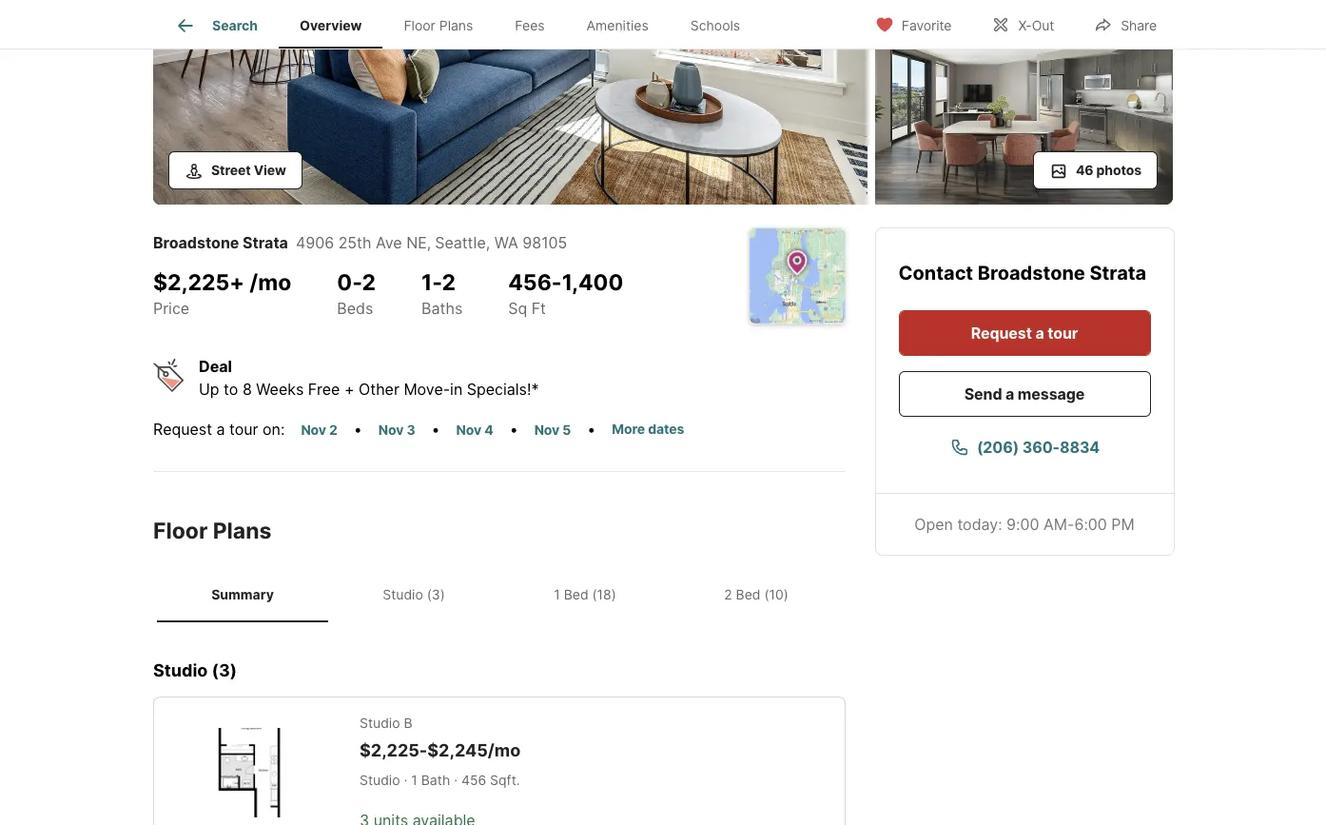 Task type: locate. For each thing, give the bounding box(es) containing it.
studio · 1 bath · 456 sqft.
[[360, 772, 520, 788]]

other
[[359, 379, 400, 398]]

1 horizontal spatial floor plans
[[404, 17, 473, 34]]

nov inside the nov 2 button
[[301, 421, 326, 437]]

456
[[462, 772, 487, 788]]

request for request a tour on:
[[153, 419, 212, 438]]

2
[[362, 270, 376, 296], [442, 270, 456, 296], [329, 421, 338, 437], [724, 587, 733, 603]]

2 inside 0-2 beds
[[362, 270, 376, 296]]

1 vertical spatial 1
[[411, 772, 418, 788]]

2 inside "tab"
[[724, 587, 733, 603]]

• for nov 3
[[432, 419, 440, 438]]

(206) 360-8834 link
[[899, 424, 1152, 470]]

baths
[[422, 299, 463, 318]]

1 horizontal spatial plans
[[439, 17, 473, 34]]

0 vertical spatial studio (3)
[[383, 587, 445, 603]]

0 horizontal spatial image image
[[153, 0, 868, 204]]

• right 4
[[510, 419, 518, 438]]

(3) inside tab
[[427, 587, 445, 603]]

dates
[[648, 420, 685, 436]]

1 left (18)
[[554, 587, 560, 603]]

1 tab list from the top
[[153, 0, 777, 49]]

1 horizontal spatial strata
[[1091, 261, 1148, 284]]

nov right on:
[[301, 421, 326, 437]]

image image
[[153, 0, 868, 204], [876, 2, 1174, 204]]

1 horizontal spatial request
[[972, 323, 1033, 342]]

2 vertical spatial a
[[217, 419, 225, 438]]

2 inside button
[[329, 421, 338, 437]]

• for nov 5
[[588, 419, 596, 438]]

2 horizontal spatial a
[[1036, 323, 1045, 342]]

+
[[344, 379, 355, 398]]

studio (3) inside tab
[[383, 587, 445, 603]]

nov 4
[[456, 421, 494, 437]]

plans up summary
[[213, 517, 272, 544]]

3 • from the left
[[510, 419, 518, 438]]

• right 3
[[432, 419, 440, 438]]

0 horizontal spatial ·
[[404, 772, 408, 788]]

1 vertical spatial a
[[1007, 384, 1015, 403]]

studio b image
[[185, 728, 314, 818]]

0 vertical spatial a
[[1036, 323, 1045, 342]]

3 nov from the left
[[456, 421, 482, 437]]

tab list containing search
[[153, 0, 777, 49]]

0 horizontal spatial ,
[[427, 233, 431, 252]]

bed left (18)
[[564, 587, 589, 603]]

0 horizontal spatial (3)
[[212, 660, 237, 680]]

studio (3) tab
[[328, 571, 500, 618]]

a inside "button"
[[1036, 323, 1045, 342]]

x-
[[1019, 17, 1032, 33]]

1 vertical spatial (3)
[[212, 660, 237, 680]]

0 vertical spatial floor
[[404, 17, 436, 34]]

floor
[[404, 17, 436, 34], [153, 517, 208, 544]]

street
[[211, 161, 251, 178]]

to
[[224, 379, 238, 398]]

nov 2 button
[[293, 418, 346, 440]]

1 vertical spatial broadstone
[[979, 261, 1086, 284]]

ne
[[407, 233, 427, 252]]

1 · from the left
[[404, 772, 408, 788]]

tour up "message"
[[1049, 323, 1079, 342]]

1 horizontal spatial (3)
[[427, 587, 445, 603]]

bath
[[421, 772, 450, 788]]

view
[[254, 161, 286, 178]]

sq
[[509, 299, 528, 318]]

0 vertical spatial tour
[[1049, 323, 1079, 342]]

(3)
[[427, 587, 445, 603], [212, 660, 237, 680]]

4 nov from the left
[[535, 421, 560, 437]]

2 up baths
[[442, 270, 456, 296]]

0 vertical spatial tab list
[[153, 0, 777, 49]]

1 horizontal spatial tour
[[1049, 323, 1079, 342]]

open
[[915, 514, 954, 533]]

plans left fees
[[439, 17, 473, 34]]

request down the up
[[153, 419, 212, 438]]

46
[[1076, 161, 1094, 178]]

a for request a tour
[[1036, 323, 1045, 342]]

favorite button
[[859, 4, 968, 43]]

floor plans
[[404, 17, 473, 34], [153, 517, 272, 544]]

nov left 5
[[535, 421, 560, 437]]

0 horizontal spatial floor
[[153, 517, 208, 544]]

tour
[[1049, 323, 1079, 342], [229, 419, 258, 438]]

request down contact broadstone strata
[[972, 323, 1033, 342]]

floor right overview
[[404, 17, 436, 34]]

0 horizontal spatial bed
[[564, 587, 589, 603]]

a
[[1036, 323, 1045, 342], [1007, 384, 1015, 403], [217, 419, 225, 438]]

nov 4 button
[[448, 418, 502, 440]]

1 horizontal spatial 1
[[554, 587, 560, 603]]

broadstone up $2,225+ at the left top of page
[[153, 233, 239, 252]]

• for nov 4
[[510, 419, 518, 438]]

2 nov from the left
[[379, 421, 404, 437]]

a down to
[[217, 419, 225, 438]]

1,400
[[562, 270, 624, 296]]

1 horizontal spatial a
[[1007, 384, 1015, 403]]

· left "456" at bottom
[[454, 772, 458, 788]]

request for request a tour
[[972, 323, 1033, 342]]

broadstone
[[153, 233, 239, 252], [979, 261, 1086, 284]]

1 vertical spatial floor
[[153, 517, 208, 544]]

, left seattle
[[427, 233, 431, 252]]

send
[[965, 384, 1003, 403]]

(206)
[[977, 437, 1020, 456]]

0-
[[337, 270, 362, 296]]

send a message button
[[899, 371, 1152, 416]]

nov left 3
[[379, 421, 404, 437]]

2 for 1-
[[442, 270, 456, 296]]

a inside button
[[1007, 384, 1015, 403]]

0 horizontal spatial strata
[[243, 233, 288, 252]]

nov left 4
[[456, 421, 482, 437]]

0 horizontal spatial tour
[[229, 419, 258, 438]]

bed left (10)
[[736, 587, 761, 603]]

1 horizontal spatial floor
[[404, 17, 436, 34]]

fees tab
[[494, 3, 566, 49]]

2 , from the left
[[486, 233, 490, 252]]

1 vertical spatial studio (3)
[[153, 660, 237, 680]]

1-2 baths
[[422, 270, 463, 318]]

share button
[[1079, 4, 1174, 43]]

tour inside "button"
[[1049, 323, 1079, 342]]

nov 3
[[379, 421, 416, 437]]

nov inside the "nov 5" button
[[535, 421, 560, 437]]

· left bath
[[404, 772, 408, 788]]

in
[[450, 379, 463, 398]]

am-
[[1045, 514, 1075, 533]]

map entry image
[[750, 228, 845, 323]]

nov
[[301, 421, 326, 437], [379, 421, 404, 437], [456, 421, 482, 437], [535, 421, 560, 437]]

0 vertical spatial (3)
[[427, 587, 445, 603]]

• right 5
[[588, 419, 596, 438]]

• right nov 2 at the left of page
[[354, 419, 362, 438]]

seattle
[[435, 233, 486, 252]]

nov for nov 3
[[379, 421, 404, 437]]

0 vertical spatial floor plans
[[404, 17, 473, 34]]

• for nov 2
[[354, 419, 362, 438]]

floor inside tab
[[404, 17, 436, 34]]

4 • from the left
[[588, 419, 596, 438]]

bed
[[564, 587, 589, 603], [736, 587, 761, 603]]

1 horizontal spatial ·
[[454, 772, 458, 788]]

a up "message"
[[1036, 323, 1045, 342]]

0 vertical spatial request
[[972, 323, 1033, 342]]

1 left bath
[[411, 772, 418, 788]]

1 • from the left
[[354, 419, 362, 438]]

message
[[1019, 384, 1086, 403]]

tour left on:
[[229, 419, 258, 438]]

0 horizontal spatial a
[[217, 419, 225, 438]]

ave
[[376, 233, 402, 252]]

0 vertical spatial 1
[[554, 587, 560, 603]]

move-
[[404, 379, 450, 398]]

studio (3)
[[383, 587, 445, 603], [153, 660, 237, 680]]

2 down free
[[329, 421, 338, 437]]

free
[[308, 379, 340, 398]]

request
[[972, 323, 1033, 342], [153, 419, 212, 438]]

0 vertical spatial plans
[[439, 17, 473, 34]]

nov inside nov 4 button
[[456, 421, 482, 437]]

today:
[[958, 514, 1003, 533]]

2 bed from the left
[[736, 587, 761, 603]]

1 horizontal spatial image image
[[876, 2, 1174, 204]]

nov for nov 5
[[535, 421, 560, 437]]

studio b $2,225-$2,245/mo
[[360, 715, 521, 761]]

2 tab list from the top
[[153, 568, 846, 622]]

1-
[[422, 270, 442, 296]]

1 horizontal spatial ,
[[486, 233, 490, 252]]

0 horizontal spatial request
[[153, 419, 212, 438]]

tab list
[[153, 0, 777, 49], [153, 568, 846, 622]]

1 bed from the left
[[564, 587, 589, 603]]

·
[[404, 772, 408, 788], [454, 772, 458, 788]]

bed inside tab
[[564, 587, 589, 603]]

request a tour button
[[899, 310, 1152, 355]]

x-out
[[1019, 17, 1055, 33]]

deal
[[199, 356, 232, 375]]

bed inside "tab"
[[736, 587, 761, 603]]

1 vertical spatial plans
[[213, 517, 272, 544]]

broadstone up request a tour "button"
[[979, 261, 1086, 284]]

4906
[[296, 233, 334, 252]]

1 vertical spatial strata
[[1091, 261, 1148, 284]]

2 inside 1-2 baths
[[442, 270, 456, 296]]

1 horizontal spatial studio (3)
[[383, 587, 445, 603]]

0 horizontal spatial plans
[[213, 517, 272, 544]]

1 vertical spatial tour
[[229, 419, 258, 438]]

/mo
[[250, 270, 292, 296]]

weeks
[[256, 379, 304, 398]]

search link
[[174, 14, 258, 37]]

456-1,400 sq ft
[[509, 270, 624, 318]]

photos
[[1097, 161, 1142, 178]]

1 vertical spatial tab list
[[153, 568, 846, 622]]

nov inside nov 3 button
[[379, 421, 404, 437]]

1 vertical spatial request
[[153, 419, 212, 438]]

schools
[[691, 17, 741, 34]]

, left "wa"
[[486, 233, 490, 252]]

request inside request a tour "button"
[[972, 323, 1033, 342]]

1 nov from the left
[[301, 421, 326, 437]]

studio
[[383, 587, 423, 603], [153, 660, 208, 680], [360, 715, 400, 731], [360, 772, 400, 788]]

(206) 360-8834
[[977, 437, 1100, 456]]

2 up beds
[[362, 270, 376, 296]]

1 bed (18) tab
[[500, 571, 671, 618]]

floor up summary tab
[[153, 517, 208, 544]]

floor plans up summary
[[153, 517, 272, 544]]

plans inside tab
[[439, 17, 473, 34]]

search
[[212, 17, 258, 34]]

2 left (10)
[[724, 587, 733, 603]]

•
[[354, 419, 362, 438], [432, 419, 440, 438], [510, 419, 518, 438], [588, 419, 596, 438]]

0 vertical spatial broadstone
[[153, 233, 239, 252]]

1 horizontal spatial bed
[[736, 587, 761, 603]]

2 • from the left
[[432, 419, 440, 438]]

1 vertical spatial floor plans
[[153, 517, 272, 544]]

floor plans left fees
[[404, 17, 473, 34]]

a right the send
[[1007, 384, 1015, 403]]



Task type: describe. For each thing, give the bounding box(es) containing it.
street view
[[211, 161, 286, 178]]

floor plans tab
[[383, 3, 494, 49]]

nov 2
[[301, 421, 338, 437]]

nov 5 button
[[526, 418, 580, 440]]

0 horizontal spatial 1
[[411, 772, 418, 788]]

summary
[[211, 587, 274, 603]]

street view button
[[168, 151, 302, 189]]

8834
[[1060, 437, 1100, 456]]

0 horizontal spatial floor plans
[[153, 517, 272, 544]]

$2,225-
[[360, 741, 428, 761]]

tab list containing summary
[[153, 568, 846, 622]]

studio inside tab
[[383, 587, 423, 603]]

46 photos
[[1076, 161, 1142, 178]]

1 bed (18)
[[554, 587, 617, 603]]

2 for 0-
[[362, 270, 376, 296]]

nov 3 button
[[370, 418, 424, 440]]

beds
[[337, 299, 373, 318]]

overview tab
[[279, 3, 383, 49]]

0 horizontal spatial studio (3)
[[153, 660, 237, 680]]

bed for 2
[[736, 587, 761, 603]]

share
[[1121, 17, 1157, 33]]

3
[[407, 421, 416, 437]]

contact
[[899, 261, 974, 284]]

2 for nov
[[329, 421, 338, 437]]

x-out button
[[976, 4, 1071, 43]]

studio inside studio b $2,225-$2,245/mo
[[360, 715, 400, 731]]

360-
[[1023, 437, 1060, 456]]

4
[[485, 421, 494, 437]]

sqft.
[[490, 772, 520, 788]]

up
[[199, 379, 220, 398]]

(10)
[[765, 587, 789, 603]]

nov for nov 2
[[301, 421, 326, 437]]

send a message
[[965, 384, 1086, 403]]

2 · from the left
[[454, 772, 458, 788]]

46 photos button
[[1034, 151, 1158, 189]]

$2,225+ /mo price
[[153, 270, 292, 318]]

summary tab
[[157, 571, 328, 618]]

tour for request a tour
[[1049, 323, 1079, 342]]

8
[[243, 379, 252, 398]]

2 bed (10)
[[724, 587, 789, 603]]

$2,225+
[[153, 270, 245, 296]]

(18)
[[593, 587, 617, 603]]

98105
[[523, 233, 568, 252]]

1 , from the left
[[427, 233, 431, 252]]

tour for request a tour on:
[[229, 419, 258, 438]]

1 inside tab
[[554, 587, 560, 603]]

schools tab
[[670, 3, 762, 49]]

specials!*
[[467, 379, 539, 398]]

2 bed (10) tab
[[671, 571, 842, 618]]

pm
[[1112, 514, 1136, 533]]

a for request a tour on:
[[217, 419, 225, 438]]

request a tour
[[972, 323, 1079, 342]]

nov 5
[[535, 421, 571, 437]]

more dates button
[[604, 417, 693, 439]]

b
[[404, 715, 413, 731]]

0 horizontal spatial broadstone
[[153, 233, 239, 252]]

6:00
[[1075, 514, 1108, 533]]

more
[[612, 420, 645, 436]]

favorite
[[902, 17, 952, 33]]

contact broadstone strata
[[899, 261, 1148, 284]]

0-2 beds
[[337, 270, 376, 318]]

9:00
[[1008, 514, 1040, 533]]

ft
[[532, 299, 546, 318]]

deal up to 8 weeks free + other move-in specials!*
[[199, 356, 539, 398]]

broadstone strata 4906 25th ave ne , seattle , wa 98105
[[153, 233, 568, 252]]

25th
[[338, 233, 372, 252]]

nov for nov 4
[[456, 421, 482, 437]]

fees
[[515, 17, 545, 34]]

floor plans inside tab
[[404, 17, 473, 34]]

0 vertical spatial strata
[[243, 233, 288, 252]]

amenities
[[587, 17, 649, 34]]

out
[[1032, 17, 1055, 33]]

open today: 9:00 am-6:00 pm
[[915, 514, 1136, 533]]

on:
[[263, 419, 285, 438]]

456-
[[509, 270, 562, 296]]

wa
[[495, 233, 519, 252]]

1 horizontal spatial broadstone
[[979, 261, 1086, 284]]

amenities tab
[[566, 3, 670, 49]]

price
[[153, 299, 190, 318]]

request a tour on:
[[153, 419, 285, 438]]

(206) 360-8834 button
[[899, 424, 1152, 470]]

$2,245/mo
[[428, 741, 521, 761]]

a for send a message
[[1007, 384, 1015, 403]]

overview
[[300, 17, 362, 34]]

bed for 1
[[564, 587, 589, 603]]

more dates
[[612, 420, 685, 436]]

5
[[563, 421, 571, 437]]



Task type: vqa. For each thing, say whether or not it's contained in the screenshot.
bottom 1
yes



